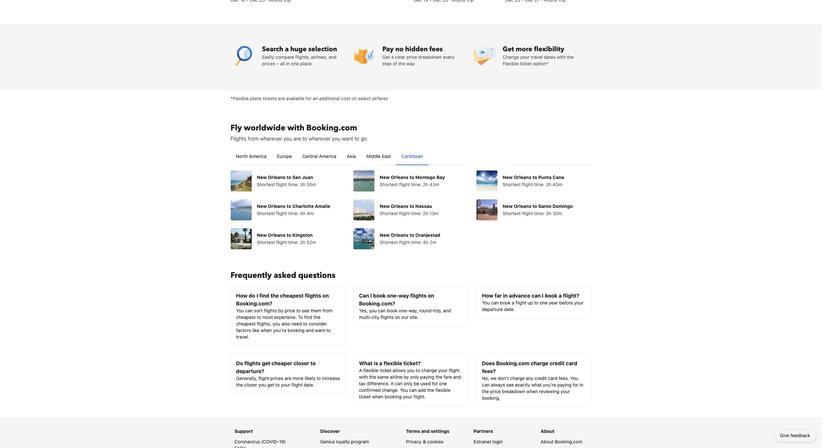 Task type: locate. For each thing, give the bounding box(es) containing it.
time: down the kingston
[[288, 239, 299, 245]]

you up europe
[[284, 136, 292, 141]]

flight inside how far in advance can i book a flight? you can book a flight up to one year before your departure date.
[[516, 300, 527, 305]]

1 vertical spatial are
[[294, 136, 301, 141]]

to inside new orleans to oranjestad shortest flight time: 4h 2m
[[410, 232, 415, 238]]

1 vertical spatial ticket
[[380, 367, 392, 373]]

0 horizontal spatial closer
[[244, 382, 257, 387]]

4h down charlotte at the left of the page
[[300, 210, 306, 216]]

1 horizontal spatial charge
[[531, 360, 549, 366]]

i right can
[[371, 293, 372, 298]]

price inside does booking.com charge credit card fees? no, we don't charge any credit card fees. you can always see exactly what you're paying for in the price breakdown when reviewing your booking.
[[491, 388, 501, 394]]

1 horizontal spatial i
[[371, 293, 372, 298]]

a right is
[[380, 360, 383, 366]]

select
[[358, 95, 371, 101]]

to inside new orleans to charlotte amalie shortest flight time: 4h 4m
[[287, 203, 292, 209]]

new for new orleans to punta cana shortest flight time: 3h 40m
[[503, 174, 513, 180]]

flights up departure?
[[245, 360, 261, 366]]

1 horizontal spatial date.
[[505, 306, 515, 312]]

for left an
[[306, 95, 312, 101]]

4h
[[300, 210, 306, 216], [423, 239, 429, 245]]

with up tax
[[359, 374, 368, 380]]

how left far at bottom
[[483, 293, 494, 298]]

flight up fare
[[449, 367, 460, 373]]

2h
[[423, 182, 429, 187], [423, 210, 429, 216], [300, 239, 306, 245]]

orleans inside new orleans to san juan shortest flight time: 3h 55m
[[268, 174, 286, 180]]

to inside new orleans to punta cana shortest flight time: 3h 40m
[[533, 174, 538, 180]]

north
[[236, 153, 248, 159]]

0 horizontal spatial ticket
[[359, 394, 371, 399]]

and down consider
[[306, 327, 314, 333]]

2 vertical spatial are
[[285, 375, 292, 381]]

2 horizontal spatial with
[[557, 54, 566, 60]]

0 vertical spatial booking
[[288, 327, 305, 333]]

change.
[[382, 387, 399, 393]]

1 vertical spatial booking.com
[[497, 360, 530, 366]]

you inside do flights get cheaper closer to departure? generally, flight prices are more likely to increase the closer you get to your flight date.
[[259, 382, 266, 387]]

to up to
[[297, 308, 301, 313]]

one inside what is a flexible ticket? a flexible ticket allows you to change your flight with the same airline by only paying the fare and tax difference. it can only be used for one confirmed change. you can add the flexible ticket when booking your flight.
[[440, 381, 448, 386]]

0 vertical spatial get
[[503, 45, 515, 53]]

charge up exactly
[[511, 375, 525, 381]]

shortest right new orleans to kingston image
[[257, 239, 275, 245]]

to left nassau
[[410, 203, 415, 209]]

price down hidden
[[407, 54, 418, 60]]

and down 'selection'
[[329, 54, 337, 60]]

shortest inside new orleans to san juan shortest flight time: 3h 55m
[[257, 182, 275, 187]]

compare
[[276, 54, 294, 60]]

1 horizontal spatial flights,
[[296, 54, 310, 60]]

2h for new orleans to kingston shortest flight time: 2h 52m
[[300, 239, 306, 245]]

from right them
[[323, 308, 333, 313]]

3 i from the left
[[543, 293, 544, 298]]

2 vertical spatial flexible
[[436, 387, 451, 393]]

privacy & cookies link
[[407, 439, 444, 444]]

asia
[[347, 153, 356, 159]]

orleans left the kingston
[[268, 232, 286, 238]]

1 horizontal spatial wherever
[[309, 136, 331, 141]]

price down always in the bottom right of the page
[[491, 388, 501, 394]]

shortest inside new orleans to punta cana shortest flight time: 3h 40m
[[503, 182, 521, 187]]

1 horizontal spatial credit
[[550, 360, 565, 366]]

new orleans to santo domingo image
[[477, 199, 498, 220]]

search a huge selection easily compare flights, airlines, and prices – all in one place
[[262, 45, 337, 66]]

breakdown inside does booking.com charge credit card fees? no, we don't charge any credit card fees. you can always see exactly what you're paying for in the price breakdown when reviewing your booking.
[[503, 388, 526, 394]]

flexibility
[[535, 45, 565, 53]]

what
[[359, 360, 373, 366]]

0 horizontal spatial from
[[248, 136, 259, 141]]

1 horizontal spatial for
[[432, 381, 438, 386]]

0 horizontal spatial i
[[257, 293, 258, 298]]

discover
[[321, 428, 340, 434]]

0 horizontal spatial breakdown
[[419, 54, 442, 60]]

1 horizontal spatial by
[[404, 374, 409, 380]]

new orleans to san juan image
[[231, 170, 252, 191]]

shortest
[[257, 182, 275, 187], [380, 182, 398, 187], [503, 182, 521, 187], [257, 210, 275, 216], [380, 210, 398, 216], [503, 210, 521, 216], [257, 239, 275, 245], [380, 239, 398, 245]]

flight up new orleans to charlotte amalie shortest flight time: 4h 4m
[[276, 182, 287, 187]]

santo
[[539, 203, 552, 209]]

ticket down confirmed at the bottom of page
[[359, 394, 371, 399]]

with inside 'get more flexibility change your travel dates with the flexible ticket option*'
[[557, 54, 566, 60]]

a up compare
[[285, 45, 289, 53]]

0 vertical spatial way
[[407, 61, 415, 66]]

0 horizontal spatial get
[[383, 54, 390, 60]]

time: down punta
[[535, 182, 545, 187]]

to right need
[[303, 321, 308, 326]]

1 i from the left
[[257, 293, 258, 298]]

charge
[[531, 360, 549, 366], [511, 375, 525, 381]]

flexible down fare
[[436, 387, 451, 393]]

option*
[[534, 61, 549, 66]]

wherever
[[260, 136, 282, 141], [309, 136, 331, 141]]

more left likely
[[293, 375, 304, 381]]

flight?
[[564, 293, 580, 298]]

*flexible plane tickets are available for an additional cost on select airfares
[[231, 95, 388, 101]]

get
[[262, 360, 271, 366], [268, 382, 275, 387]]

give feedback
[[781, 433, 811, 438]]

2 vertical spatial with
[[359, 374, 368, 380]]

how do i find the cheapest flights on booking.com? you can sort flights by price to see them from cheapest to most expensive. to find the cheapest flights, you also need to consider factors like when you're booking and want to travel.
[[236, 293, 333, 340]]

on inside the how do i find the cheapest flights on booking.com? you can sort flights by price to see them from cheapest to most expensive. to find the cheapest flights, you also need to consider factors like when you're booking and want to travel.
[[323, 293, 329, 298]]

1 horizontal spatial ticket
[[380, 367, 392, 373]]

from inside the how do i find the cheapest flights on booking.com? you can sort flights by price to see them from cheapest to most expensive. to find the cheapest flights, you also need to consider factors like when you're booking and want to travel.
[[323, 308, 333, 313]]

about
[[541, 428, 555, 434], [541, 439, 554, 444]]

flight up new orleans to kingston shortest flight time: 2h 52m
[[276, 210, 287, 216]]

credit
[[550, 360, 565, 366], [535, 375, 547, 381]]

our
[[402, 314, 409, 320]]

breakdown down the fees
[[419, 54, 442, 60]]

you inside what is a flexible ticket? a flexible ticket allows you to change your flight with the same airline by only paying the fare and tax difference. it can only be used for one confirmed change. you can add the flexible ticket when booking your flight.
[[407, 367, 415, 373]]

0 horizontal spatial want
[[315, 327, 326, 333]]

orleans left san
[[268, 174, 286, 180]]

2 i from the left
[[371, 293, 372, 298]]

1 horizontal spatial booking
[[385, 394, 402, 399]]

before
[[560, 300, 574, 305]]

to
[[298, 314, 303, 320]]

available
[[286, 95, 305, 101]]

and
[[329, 54, 337, 60], [444, 308, 452, 313], [306, 327, 314, 333], [454, 374, 462, 380], [422, 428, 430, 434]]

0 horizontal spatial flights,
[[257, 321, 272, 326]]

1 vertical spatial in
[[504, 293, 508, 298]]

go
[[361, 136, 367, 141]]

orleans inside new orleans to santo domingo shortest flight time: 3h 30m
[[514, 203, 532, 209]]

new inside new orleans to san juan shortest flight time: 3h 55m
[[257, 174, 267, 180]]

booking down change.
[[385, 394, 402, 399]]

are inside do flights get cheaper closer to departure? generally, flight prices are more likely to increase the closer you get to your flight date.
[[285, 375, 292, 381]]

the down 'used' at the right of page
[[428, 387, 435, 393]]

flexible
[[503, 61, 519, 66]]

one-
[[387, 293, 399, 298], [399, 308, 409, 313]]

orleans for oranjestad
[[391, 232, 409, 238]]

date.
[[505, 306, 515, 312], [304, 382, 315, 387]]

time: inside new orleans to nassau shortest flight time: 2h 13m
[[412, 210, 422, 216]]

prices inside do flights get cheaper closer to departure? generally, flight prices are more likely to increase the closer you get to your flight date.
[[271, 375, 284, 381]]

you inside the how do i find the cheapest flights on booking.com? you can sort flights by price to see them from cheapest to most expensive. to find the cheapest flights, you also need to consider factors like when you're booking and want to travel.
[[273, 321, 281, 326]]

prices down easily
[[262, 61, 275, 66]]

0 horizontal spatial see
[[302, 308, 310, 313]]

when
[[261, 327, 272, 333], [527, 388, 538, 394], [372, 394, 384, 399]]

0 horizontal spatial booking
[[288, 327, 305, 333]]

1 horizontal spatial want
[[342, 136, 354, 141]]

to inside new orleans to nassau shortest flight time: 2h 13m
[[410, 203, 415, 209]]

cana
[[553, 174, 565, 180]]

with inside fly worldwide with booking.com flights from wherever you are to wherever you want to go
[[288, 122, 305, 133]]

0 vertical spatial about
[[541, 428, 555, 434]]

you inside how far in advance can i book a flight? you can book a flight up to one year before your departure date.
[[483, 300, 490, 305]]

1 horizontal spatial see
[[507, 382, 514, 387]]

time: down santo
[[535, 210, 545, 216]]

confirmed
[[359, 387, 381, 393]]

date. inside how far in advance can i book a flight? you can book a flight up to one year before your departure date.
[[505, 306, 515, 312]]

the inside 'get more flexibility change your travel dates with the flexible ticket option*'
[[568, 54, 574, 60]]

0 vertical spatial price
[[407, 54, 418, 60]]

you're
[[273, 327, 287, 333]]

east
[[382, 153, 391, 159]]

credit up fees.
[[550, 360, 565, 366]]

the inside do flights get cheaper closer to departure? generally, flight prices are more likely to increase the closer you get to your flight date.
[[236, 382, 243, 387]]

new for new orleans to santo domingo shortest flight time: 3h 30m
[[503, 203, 513, 209]]

what
[[532, 382, 542, 387]]

0 vertical spatial 2h
[[423, 182, 429, 187]]

orleans down the caribbean button
[[391, 174, 409, 180]]

time: inside the new orleans to montego bay shortest flight time: 2h 43m
[[412, 182, 422, 187]]

new orleans to santo domingo shortest flight time: 3h 30m
[[503, 203, 573, 216]]

always
[[491, 382, 506, 387]]

step
[[383, 61, 392, 66]]

orleans left charlotte at the left of the page
[[268, 203, 286, 209]]

prices inside the search a huge selection easily compare flights, airlines, and prices – all in one place
[[262, 61, 275, 66]]

1 vertical spatial charge
[[511, 375, 525, 381]]

2 vertical spatial booking.com
[[555, 439, 583, 444]]

when right like
[[261, 327, 272, 333]]

1 horizontal spatial how
[[483, 293, 494, 298]]

and right trip,
[[444, 308, 452, 313]]

date. down likely
[[304, 382, 315, 387]]

2 horizontal spatial i
[[543, 293, 544, 298]]

2 about from the top
[[541, 439, 554, 444]]

ticket
[[521, 61, 532, 66], [380, 367, 392, 373], [359, 394, 371, 399]]

pay
[[383, 45, 394, 53]]

0 vertical spatial flights,
[[296, 54, 310, 60]]

cheaper
[[272, 360, 293, 366]]

you left sort
[[236, 308, 244, 313]]

to left oranjestad
[[410, 232, 415, 238]]

2 horizontal spatial for
[[573, 382, 579, 387]]

1 horizontal spatial more
[[516, 45, 533, 53]]

new inside new orleans to oranjestad shortest flight time: 4h 2m
[[380, 232, 390, 238]]

the down generally,
[[236, 382, 243, 387]]

one left place
[[291, 61, 299, 66]]

orleans down new orleans to nassau shortest flight time: 2h 13m at the top
[[391, 232, 409, 238]]

0 horizontal spatial when
[[261, 327, 272, 333]]

1 horizontal spatial in
[[504, 293, 508, 298]]

time: inside new orleans to san juan shortest flight time: 3h 55m
[[288, 182, 299, 187]]

book up year
[[545, 293, 558, 298]]

1 vertical spatial more
[[293, 375, 304, 381]]

1 horizontal spatial america
[[319, 153, 337, 159]]

the left fare
[[436, 374, 443, 380]]

0 horizontal spatial charge
[[511, 375, 525, 381]]

card up the you're
[[549, 375, 558, 381]]

1 how from the left
[[236, 293, 248, 298]]

1 vertical spatial paying
[[558, 382, 572, 387]]

1 horizontal spatial get
[[503, 45, 515, 53]]

from right flights
[[248, 136, 259, 141]]

3h for 30m
[[546, 210, 552, 216]]

2 horizontal spatial booking.com
[[555, 439, 583, 444]]

like
[[252, 327, 260, 333]]

2 vertical spatial 2h
[[300, 239, 306, 245]]

0 vertical spatial booking.com
[[307, 122, 358, 133]]

flights
[[305, 293, 322, 298], [411, 293, 427, 298], [264, 308, 277, 313], [381, 314, 394, 320], [245, 360, 261, 366]]

&
[[423, 439, 426, 444]]

flight down advance
[[516, 300, 527, 305]]

1 horizontal spatial booking.com
[[497, 360, 530, 366]]

and right fare
[[454, 374, 462, 380]]

1 vertical spatial by
[[404, 374, 409, 380]]

2 vertical spatial in
[[580, 382, 584, 387]]

1 vertical spatial prices
[[271, 375, 284, 381]]

3h
[[300, 182, 306, 187], [546, 182, 552, 187], [546, 210, 552, 216]]

1 vertical spatial 4h
[[423, 239, 429, 245]]

flights inside do flights get cheaper closer to departure? generally, flight prices are more likely to increase the closer you get to your flight date.
[[245, 360, 261, 366]]

on right cost
[[352, 95, 357, 101]]

19)
[[279, 439, 286, 444]]

booking.com? up the city on the bottom left of the page
[[359, 300, 396, 306]]

can inside can i book one-way flights on booking.com? yes, you can book one-way, round-trip, and multi-city flights on our site.
[[378, 308, 386, 313]]

new inside new orleans to santo domingo shortest flight time: 3h 30m
[[503, 203, 513, 209]]

1 horizontal spatial paying
[[558, 382, 572, 387]]

extranet
[[474, 439, 492, 444]]

2 vertical spatial price
[[491, 388, 501, 394]]

2m
[[430, 239, 437, 245]]

with down available
[[288, 122, 305, 133]]

booking.com inside fly worldwide with booking.com flights from wherever you are to wherever you want to go
[[307, 122, 358, 133]]

how left do
[[236, 293, 248, 298]]

for inside does booking.com charge credit card fees? no, we don't charge any credit card fees. you can always see exactly what you're paying for in the price breakdown when reviewing your booking.
[[573, 382, 579, 387]]

flights right the city on the bottom left of the page
[[381, 314, 394, 320]]

shortest right the new orleans to oranjestad image
[[380, 239, 398, 245]]

2h down nassau
[[423, 210, 429, 216]]

plane
[[250, 95, 262, 101]]

about booking.com link
[[541, 439, 583, 444]]

booking
[[288, 327, 305, 333], [385, 394, 402, 399]]

middle east button
[[361, 148, 397, 165]]

departure
[[483, 306, 503, 312]]

on left our
[[395, 314, 401, 320]]

1 vertical spatial closer
[[244, 382, 257, 387]]

2h inside new orleans to kingston shortest flight time: 2h 52m
[[300, 239, 306, 245]]

site.
[[410, 314, 419, 320]]

airlines,
[[311, 54, 328, 60]]

flight left '52m'
[[276, 239, 287, 245]]

0 horizontal spatial price
[[285, 308, 295, 313]]

wherever down worldwide
[[260, 136, 282, 141]]

shortest inside new orleans to oranjestad shortest flight time: 4h 2m
[[380, 239, 398, 245]]

0 horizontal spatial date.
[[304, 382, 315, 387]]

0 vertical spatial from
[[248, 136, 259, 141]]

0 vertical spatial want
[[342, 136, 354, 141]]

orleans left nassau
[[391, 203, 409, 209]]

2 booking.com? from the left
[[359, 300, 396, 306]]

see up to
[[302, 308, 310, 313]]

prices for huge
[[262, 61, 275, 66]]

1 vertical spatial see
[[507, 382, 514, 387]]

how inside how far in advance can i book a flight? you can book a flight up to one year before your departure date.
[[483, 293, 494, 298]]

1 america from the left
[[249, 153, 267, 159]]

of
[[393, 61, 398, 66]]

shortest inside new orleans to nassau shortest flight time: 2h 13m
[[380, 210, 398, 216]]

travel.
[[236, 334, 249, 340]]

0 horizontal spatial how
[[236, 293, 248, 298]]

the inside pay no hidden fees get a clear price breakdown every step of the way
[[399, 61, 406, 66]]

3h inside new orleans to san juan shortest flight time: 3h 55m
[[300, 182, 306, 187]]

0 horizontal spatial with
[[288, 122, 305, 133]]

0 vertical spatial with
[[557, 54, 566, 60]]

more inside 'get more flexibility change your travel dates with the flexible ticket option*'
[[516, 45, 533, 53]]

wherever up central america
[[309, 136, 331, 141]]

2 america from the left
[[319, 153, 337, 159]]

2h down 'montego'
[[423, 182, 429, 187]]

only left be
[[404, 381, 413, 386]]

reviewing
[[540, 388, 560, 394]]

0 horizontal spatial booking.com?
[[236, 300, 273, 306]]

2 how from the left
[[483, 293, 494, 298]]

orleans left punta
[[514, 174, 532, 180]]

get left cheaper
[[262, 360, 271, 366]]

time: inside new orleans to santo domingo shortest flight time: 3h 30m
[[535, 210, 545, 216]]

to left punta
[[533, 174, 538, 180]]

tickets
[[263, 95, 277, 101]]

orleans
[[268, 174, 286, 180], [391, 174, 409, 180], [514, 174, 532, 180], [268, 203, 286, 209], [391, 203, 409, 209], [514, 203, 532, 209], [268, 232, 286, 238], [391, 232, 409, 238]]

one- up our
[[399, 308, 409, 313]]

the down clear
[[399, 61, 406, 66]]

you right change.
[[400, 387, 408, 393]]

1 vertical spatial about
[[541, 439, 554, 444]]

1 vertical spatial one
[[540, 300, 548, 305]]

1 horizontal spatial breakdown
[[503, 388, 526, 394]]

new for new orleans to kingston shortest flight time: 2h 52m
[[257, 232, 267, 238]]

caribbean
[[402, 153, 424, 159]]

new inside the new orleans to montego bay shortest flight time: 2h 43m
[[380, 174, 390, 180]]

flight inside the new orleans to montego bay shortest flight time: 2h 43m
[[399, 182, 410, 187]]

hidden
[[406, 45, 428, 53]]

credit up the what on the bottom of page
[[535, 375, 547, 381]]

cheapest
[[280, 293, 304, 298], [236, 314, 256, 320], [236, 321, 256, 326]]

way inside can i book one-way flights on booking.com? yes, you can book one-way, round-trip, and multi-city flights on our site.
[[399, 293, 409, 298]]

tab list
[[231, 148, 592, 165]]

in
[[286, 61, 290, 66], [504, 293, 508, 298], [580, 382, 584, 387]]

a inside what is a flexible ticket? a flexible ticket allows you to change your flight with the same airline by only paying the fare and tax difference. it can only be used for one confirmed change. you can add the flexible ticket when booking your flight.
[[380, 360, 383, 366]]

1 horizontal spatial booking.com?
[[359, 300, 396, 306]]

america for north america
[[249, 153, 267, 159]]

charlotte
[[293, 203, 314, 209]]

flight left 30m
[[523, 210, 533, 216]]

1 horizontal spatial with
[[359, 374, 368, 380]]

0 horizontal spatial card
[[549, 375, 558, 381]]

want down consider
[[315, 327, 326, 333]]

2h down the kingston
[[300, 239, 306, 245]]

booking.com?
[[236, 300, 273, 306], [359, 300, 396, 306]]

way up way,
[[399, 293, 409, 298]]

0 horizontal spatial for
[[306, 95, 312, 101]]

orleans for punta
[[514, 174, 532, 180]]

way
[[407, 61, 415, 66], [399, 293, 409, 298]]

orleans inside new orleans to oranjestad shortest flight time: 4h 2m
[[391, 232, 409, 238]]

flight inside new orleans to san juan shortest flight time: 3h 55m
[[276, 182, 287, 187]]

flexible
[[384, 360, 403, 366], [364, 367, 379, 373], [436, 387, 451, 393]]

fees
[[430, 45, 443, 53]]

shortest inside new orleans to charlotte amalie shortest flight time: 4h 4m
[[257, 210, 275, 216]]

1 vertical spatial cheapest
[[236, 314, 256, 320]]

1 vertical spatial date.
[[304, 382, 315, 387]]

0 vertical spatial one
[[291, 61, 299, 66]]

orleans inside new orleans to charlotte amalie shortest flight time: 4h 4m
[[268, 203, 286, 209]]

by down allows
[[404, 374, 409, 380]]

1 horizontal spatial find
[[305, 314, 313, 320]]

more up travel
[[516, 45, 533, 53]]

in right all
[[286, 61, 290, 66]]

trip,
[[434, 308, 442, 313]]

exactly
[[516, 382, 531, 387]]

1 vertical spatial booking
[[385, 394, 402, 399]]

get more flexibility change your travel dates with the flexible ticket option*
[[503, 45, 574, 66]]

america
[[249, 153, 267, 159], [319, 153, 337, 159]]

new orleans to nassau shortest flight time: 2h 13m
[[380, 203, 439, 216]]

closer up likely
[[294, 360, 310, 366]]

3h for 40m
[[546, 182, 552, 187]]

on down the questions
[[323, 293, 329, 298]]

0 horizontal spatial america
[[249, 153, 267, 159]]

flights up way,
[[411, 293, 427, 298]]

1 vertical spatial way
[[399, 293, 409, 298]]

extranet login link
[[474, 439, 503, 444]]

you inside the how do i find the cheapest flights on booking.com? you can sort flights by price to see them from cheapest to most expensive. to find the cheapest flights, you also need to consider factors like when you're booking and want to travel.
[[236, 308, 244, 313]]

the inside does booking.com charge credit card fees? no, we don't charge any credit card fees. you can always see exactly what you're paying for in the price breakdown when reviewing your booking.
[[483, 388, 489, 394]]

flight up new orleans to santo domingo shortest flight time: 3h 30m
[[523, 182, 533, 187]]

one- right can
[[387, 293, 399, 298]]

want left go on the left
[[342, 136, 354, 141]]

1 vertical spatial want
[[315, 327, 326, 333]]

2 vertical spatial one
[[440, 381, 448, 386]]

you up departure
[[483, 300, 490, 305]]

2 horizontal spatial when
[[527, 388, 538, 394]]

orleans for santo
[[514, 203, 532, 209]]

1 vertical spatial get
[[383, 54, 390, 60]]

new for new orleans to oranjestad shortest flight time: 4h 2m
[[380, 232, 390, 238]]

flight up new orleans to oranjestad shortest flight time: 4h 2m
[[399, 210, 410, 216]]

0 horizontal spatial one
[[291, 61, 299, 66]]

coronavirus (covid-19) faqs
[[235, 439, 286, 448]]

4m
[[307, 210, 314, 216]]

europe
[[277, 153, 292, 159]]

0 vertical spatial prices
[[262, 61, 275, 66]]

0 horizontal spatial flexible
[[364, 367, 379, 373]]

3h inside new orleans to santo domingo shortest flight time: 3h 30m
[[546, 210, 552, 216]]

booking.com? inside can i book one-way flights on booking.com? yes, you can book one-way, round-trip, and multi-city flights on our site.
[[359, 300, 396, 306]]

0 horizontal spatial credit
[[535, 375, 547, 381]]

i inside how far in advance can i book a flight? you can book a flight up to one year before your departure date.
[[543, 293, 544, 298]]

1 vertical spatial price
[[285, 308, 295, 313]]

1 about from the top
[[541, 428, 555, 434]]

breakdown inside pay no hidden fees get a clear price breakdown every step of the way
[[419, 54, 442, 60]]

booking.com? up sort
[[236, 300, 273, 306]]

1 booking.com? from the left
[[236, 300, 273, 306]]

40m
[[553, 182, 563, 187]]

1 vertical spatial from
[[323, 308, 333, 313]]

time: down nassau
[[412, 210, 422, 216]]

see down don't
[[507, 382, 514, 387]]

orleans inside new orleans to nassau shortest flight time: 2h 13m
[[391, 203, 409, 209]]

are inside fly worldwide with booking.com flights from wherever you are to wherever you want to go
[[294, 136, 301, 141]]

with right dates
[[557, 54, 566, 60]]

0 vertical spatial in
[[286, 61, 290, 66]]

2 horizontal spatial flexible
[[436, 387, 451, 393]]

orleans inside new orleans to kingston shortest flight time: 2h 52m
[[268, 232, 286, 238]]

new inside new orleans to kingston shortest flight time: 2h 52m
[[257, 232, 267, 238]]

orleans for kingston
[[268, 232, 286, 238]]

your down cheaper
[[281, 382, 291, 387]]

shortest right new orleans to punta cana image
[[503, 182, 521, 187]]

for inside what is a flexible ticket? a flexible ticket allows you to change your flight with the same airline by only paying the fare and tax difference. it can only be used for one confirmed change. you can add the flexible ticket when booking your flight.
[[432, 381, 438, 386]]



Task type: vqa. For each thing, say whether or not it's contained in the screenshot.
you inside the Do flights get cheaper closer to departure? Generally, flight prices are more likely to increase the closer you get to your flight date.
yes



Task type: describe. For each thing, give the bounding box(es) containing it.
see inside does booking.com charge credit card fees? no, we don't charge any credit card fees. you can always see exactly what you're paying for in the price breakdown when reviewing your booking.
[[507, 382, 514, 387]]

flight inside new orleans to oranjestad shortest flight time: 4h 2m
[[399, 239, 410, 245]]

0 vertical spatial card
[[566, 360, 578, 366]]

to inside what is a flexible ticket? a flexible ticket allows you to change your flight with the same airline by only paying the fare and tax difference. it can only be used for one confirmed change. you can add the flexible ticket when booking your flight.
[[416, 367, 421, 373]]

book right can
[[374, 293, 386, 298]]

search
[[262, 45, 284, 53]]

a inside pay no hidden fees get a clear price breakdown every step of the way
[[392, 54, 394, 60]]

by inside the how do i find the cheapest flights on booking.com? you can sort flights by price to see them from cheapest to most expensive. to find the cheapest flights, you also need to consider factors like when you're booking and want to travel.
[[278, 308, 284, 313]]

0 vertical spatial get
[[262, 360, 271, 366]]

your up fare
[[439, 367, 448, 373]]

tab list containing north america
[[231, 148, 592, 165]]

booking inside what is a flexible ticket? a flexible ticket allows you to change your flight with the same airline by only paying the fare and tax difference. it can only be used for one confirmed change. you can add the flexible ticket when booking your flight.
[[385, 394, 402, 399]]

to right likely
[[317, 375, 321, 381]]

new orleans to kingston image
[[231, 228, 252, 249]]

clear
[[395, 54, 406, 60]]

see inside the how do i find the cheapest flights on booking.com? you can sort flights by price to see them from cheapest to most expensive. to find the cheapest flights, you also need to consider factors like when you're booking and want to travel.
[[302, 308, 310, 313]]

easily
[[262, 54, 275, 60]]

and inside the how do i find the cheapest flights on booking.com? you can sort flights by price to see them from cheapest to most expensive. to find the cheapest flights, you also need to consider factors like when you're booking and want to travel.
[[306, 327, 314, 333]]

one inside how far in advance can i book a flight? you can book a flight up to one year before your departure date.
[[540, 300, 548, 305]]

time: inside new orleans to punta cana shortest flight time: 3h 40m
[[535, 182, 545, 187]]

52m
[[307, 239, 316, 245]]

book left way,
[[387, 308, 398, 313]]

2h for new orleans to nassau shortest flight time: 2h 13m
[[423, 210, 429, 216]]

america for central america
[[319, 153, 337, 159]]

new for new orleans to san juan shortest flight time: 3h 55m
[[257, 174, 267, 180]]

new orleans to oranjestad image
[[354, 228, 375, 249]]

flight down departure?
[[259, 375, 269, 381]]

new orleans to nassau image
[[354, 199, 375, 220]]

0 vertical spatial are
[[278, 95, 285, 101]]

new orleans to montego bay image
[[354, 170, 375, 191]]

city
[[372, 314, 380, 320]]

flights up them
[[305, 293, 322, 298]]

booking.com for about
[[555, 439, 583, 444]]

more inside do flights get cheaper closer to departure? generally, flight prices are more likely to increase the closer you get to your flight date.
[[293, 375, 304, 381]]

multi-
[[359, 314, 372, 320]]

booking inside the how do i find the cheapest flights on booking.com? you can sort flights by price to see them from cheapest to most expensive. to find the cheapest flights, you also need to consider factors like when you're booking and want to travel.
[[288, 327, 305, 333]]

extranet login
[[474, 439, 503, 444]]

settings
[[431, 428, 450, 434]]

time: inside new orleans to charlotte amalie shortest flight time: 4h 4m
[[288, 210, 299, 216]]

from inside fly worldwide with booking.com flights from wherever you are to wherever you want to go
[[248, 136, 259, 141]]

can right it
[[395, 381, 403, 386]]

prices for get
[[271, 375, 284, 381]]

a up "before" on the bottom right of page
[[559, 293, 562, 298]]

how far in advance can i book a flight? you can book a flight up to one year before your departure date.
[[483, 293, 584, 312]]

time: inside new orleans to oranjestad shortest flight time: 4h 2m
[[412, 239, 422, 245]]

give
[[781, 433, 790, 438]]

book down far at bottom
[[501, 300, 511, 305]]

the up consider
[[314, 314, 321, 320]]

do flights get cheaper closer to departure? generally, flight prices are more likely to increase the closer you get to your flight date.
[[236, 360, 340, 387]]

flight inside new orleans to charlotte amalie shortest flight time: 4h 4m
[[276, 210, 287, 216]]

3h for 55m
[[300, 182, 306, 187]]

1 vertical spatial only
[[404, 381, 413, 386]]

0 vertical spatial charge
[[531, 360, 549, 366]]

0 vertical spatial only
[[411, 374, 419, 380]]

a
[[359, 367, 363, 373]]

with inside what is a flexible ticket? a flexible ticket allows you to change your flight with the same airline by only paying the fare and tax difference. it can only be used for one confirmed change. you can add the flexible ticket when booking your flight.
[[359, 374, 368, 380]]

domingo
[[553, 203, 573, 209]]

when inside what is a flexible ticket? a flexible ticket allows you to change your flight with the same airline by only paying the fare and tax difference. it can only be used for one confirmed change. you can add the flexible ticket when booking your flight.
[[372, 394, 384, 399]]

in inside the search a huge selection easily compare flights, airlines, and prices – all in one place
[[286, 61, 290, 66]]

to inside new orleans to kingston shortest flight time: 2h 52m
[[287, 232, 292, 238]]

your inside 'get more flexibility change your travel dates with the flexible ticket option*'
[[521, 54, 530, 60]]

on up round-
[[428, 293, 435, 298]]

1 vertical spatial one-
[[399, 308, 409, 313]]

oranjestad
[[416, 232, 441, 238]]

booking.com? inside the how do i find the cheapest flights on booking.com? you can sort flights by price to see them from cheapest to most expensive. to find the cheapest flights, you also need to consider factors like when you're booking and want to travel.
[[236, 300, 273, 306]]

new orleans to punta cana image
[[477, 170, 498, 191]]

is
[[374, 360, 378, 366]]

flight inside what is a flexible ticket? a flexible ticket allows you to change your flight with the same airline by only paying the fare and tax difference. it can only be used for one confirmed change. you can add the flexible ticket when booking your flight.
[[449, 367, 460, 373]]

allows
[[393, 367, 406, 373]]

your left flight.
[[403, 394, 413, 399]]

paying inside does booking.com charge credit card fees? no, we don't charge any credit card fees. you can always see exactly what you're paying for in the price breakdown when reviewing your booking.
[[558, 382, 572, 387]]

shortest inside new orleans to kingston shortest flight time: 2h 52m
[[257, 239, 275, 245]]

one inside the search a huge selection easily compare flights, airlines, and prices – all in one place
[[291, 61, 299, 66]]

fly worldwide with booking.com flights from wherever you are to wherever you want to go
[[231, 122, 367, 141]]

to down consider
[[327, 327, 331, 333]]

we
[[491, 375, 497, 381]]

in inside how far in advance can i book a flight? you can book a flight up to one year before your departure date.
[[504, 293, 508, 298]]

the up difference.
[[370, 374, 376, 380]]

flight inside new orleans to punta cana shortest flight time: 3h 40m
[[523, 182, 533, 187]]

tax
[[359, 381, 366, 386]]

you inside does booking.com charge credit card fees? no, we don't charge any credit card fees. you can always see exactly what you're paying for in the price breakdown when reviewing your booking.
[[571, 375, 579, 381]]

every
[[443, 54, 455, 60]]

terms
[[407, 428, 421, 434]]

also
[[282, 321, 290, 326]]

to up central
[[303, 136, 307, 141]]

partners
[[474, 428, 494, 434]]

4h inside new orleans to charlotte amalie shortest flight time: 4h 4m
[[300, 210, 306, 216]]

2h inside the new orleans to montego bay shortest flight time: 2h 43m
[[423, 182, 429, 187]]

cost
[[341, 95, 351, 101]]

to inside new orleans to santo domingo shortest flight time: 3h 30m
[[533, 203, 538, 209]]

can inside the how do i find the cheapest flights on booking.com? you can sort flights by price to see them from cheapest to most expensive. to find the cheapest flights, you also need to consider factors like when you're booking and want to travel.
[[246, 308, 253, 313]]

don't
[[498, 375, 509, 381]]

and inside the search a huge selection easily compare flights, airlines, and prices – all in one place
[[329, 54, 337, 60]]

orleans for san
[[268, 174, 286, 180]]

round-
[[420, 308, 434, 313]]

genius loyalty program
[[321, 439, 369, 444]]

and inside can i book one-way flights on booking.com? yes, you can book one-way, round-trip, and multi-city flights on our site.
[[444, 308, 452, 313]]

new orleans to oranjestad shortest flight time: 4h 2m
[[380, 232, 441, 245]]

how for how do i find the cheapest flights on booking.com?
[[236, 293, 248, 298]]

san
[[293, 174, 301, 180]]

i inside the how do i find the cheapest flights on booking.com? you can sort flights by price to see them from cheapest to most expensive. to find the cheapest flights, you also need to consider factors like when you're booking and want to travel.
[[257, 293, 258, 298]]

year
[[549, 300, 559, 305]]

new for new orleans to nassau shortest flight time: 2h 13m
[[380, 203, 390, 209]]

your inside does booking.com charge credit card fees? no, we don't charge any credit card fees. you can always see exactly what you're paying for in the price breakdown when reviewing your booking.
[[561, 388, 571, 394]]

booking.com for does
[[497, 360, 530, 366]]

worldwide
[[244, 122, 286, 133]]

ticket inside 'get more flexibility change your travel dates with the flexible ticket option*'
[[521, 61, 532, 66]]

additional
[[319, 95, 340, 101]]

new orleans to san juan shortest flight time: 3h 55m
[[257, 174, 317, 187]]

privacy
[[407, 439, 422, 444]]

them
[[311, 308, 322, 313]]

any
[[526, 375, 534, 381]]

cookies
[[428, 439, 444, 444]]

same
[[378, 374, 389, 380]]

price inside pay no hidden fees get a clear price breakdown every step of the way
[[407, 54, 418, 60]]

a down advance
[[512, 300, 515, 305]]

1 vertical spatial card
[[549, 375, 558, 381]]

your inside do flights get cheaper closer to departure? generally, flight prices are more likely to increase the closer you get to your flight date.
[[281, 382, 291, 387]]

get inside 'get more flexibility change your travel dates with the flexible ticket option*'
[[503, 45, 515, 53]]

get inside pay no hidden fees get a clear price breakdown every step of the way
[[383, 54, 390, 60]]

new for new orleans to charlotte amalie shortest flight time: 4h 4m
[[257, 203, 267, 209]]

0 horizontal spatial find
[[260, 293, 270, 298]]

0 vertical spatial closer
[[294, 360, 310, 366]]

you're
[[543, 382, 557, 387]]

a inside the search a huge selection easily compare flights, airlines, and prices – all in one place
[[285, 45, 289, 53]]

does
[[483, 360, 495, 366]]

you up central america
[[332, 136, 341, 141]]

to inside the new orleans to montego bay shortest flight time: 2h 43m
[[410, 174, 415, 180]]

can down be
[[410, 387, 417, 393]]

2 wherever from the left
[[309, 136, 331, 141]]

what is a flexible ticket? a flexible ticket allows you to change your flight with the same airline by only paying the fare and tax difference. it can only be used for one confirmed change. you can add the flexible ticket when booking your flight.
[[359, 360, 462, 399]]

you inside can i book one-way flights on booking.com? yes, you can book one-way, round-trip, and multi-city flights on our site.
[[370, 308, 377, 313]]

2 vertical spatial ticket
[[359, 394, 371, 399]]

do
[[236, 360, 243, 366]]

your inside how far in advance can i book a flight? you can book a flight up to one year before your departure date.
[[575, 300, 584, 305]]

add
[[418, 387, 427, 393]]

program
[[351, 439, 369, 444]]

to left go on the left
[[355, 136, 360, 141]]

55m
[[307, 182, 317, 187]]

central america
[[303, 153, 337, 159]]

faqs
[[235, 445, 246, 448]]

to up likely
[[311, 360, 316, 366]]

to inside new orleans to san juan shortest flight time: 3h 55m
[[287, 174, 292, 180]]

north america
[[236, 153, 267, 159]]

2 vertical spatial cheapest
[[236, 321, 256, 326]]

do
[[249, 293, 256, 298]]

far
[[495, 293, 502, 298]]

flights, inside the how do i find the cheapest flights on booking.com? you can sort flights by price to see them from cheapest to most expensive. to find the cheapest flights, you also need to consider factors like when you're booking and want to travel.
[[257, 321, 272, 326]]

new for new orleans to montego bay shortest flight time: 2h 43m
[[380, 174, 390, 180]]

can up departure
[[492, 300, 499, 305]]

to inside how far in advance can i book a flight? you can book a flight up to one year before your departure date.
[[535, 300, 539, 305]]

date. inside do flights get cheaper closer to departure? generally, flight prices are more likely to increase the closer you get to your flight date.
[[304, 382, 315, 387]]

asked
[[274, 270, 297, 281]]

bay
[[437, 174, 445, 180]]

the down frequently asked questions
[[271, 293, 279, 298]]

when inside does booking.com charge credit card fees? no, we don't charge any credit card fees. you can always see exactly what you're paying for in the price breakdown when reviewing your booking.
[[527, 388, 538, 394]]

1 wherever from the left
[[260, 136, 282, 141]]

questions
[[299, 270, 336, 281]]

0 vertical spatial one-
[[387, 293, 399, 298]]

place
[[301, 61, 312, 66]]

1 vertical spatial get
[[268, 382, 275, 387]]

departure?
[[236, 368, 265, 374]]

huge
[[291, 45, 307, 53]]

new orleans to charlotte amalie shortest flight time: 4h 4m
[[257, 203, 331, 216]]

when inside the how do i find the cheapest flights on booking.com? you can sort flights by price to see them from cheapest to most expensive. to find the cheapest flights, you also need to consider factors like when you're booking and want to travel.
[[261, 327, 272, 333]]

flights, inside the search a huge selection easily compare flights, airlines, and prices – all in one place
[[296, 54, 310, 60]]

can up up on the right bottom of the page
[[532, 293, 541, 298]]

in inside does booking.com charge credit card fees? no, we don't charge any credit card fees. you can always see exactly what you're paying for in the price breakdown when reviewing your booking.
[[580, 382, 584, 387]]

30m
[[553, 210, 563, 216]]

flight down cheaper
[[292, 382, 303, 387]]

want inside fly worldwide with booking.com flights from wherever you are to wherever you want to go
[[342, 136, 354, 141]]

central
[[303, 153, 318, 159]]

fees.
[[559, 375, 570, 381]]

privacy & cookies
[[407, 439, 444, 444]]

about for about
[[541, 428, 555, 434]]

i inside can i book one-way flights on booking.com? yes, you can book one-way, round-trip, and multi-city flights on our site.
[[371, 293, 372, 298]]

want inside the how do i find the cheapest flights on booking.com? you can sort flights by price to see them from cheapest to most expensive. to find the cheapest flights, you also need to consider factors like when you're booking and want to travel.
[[315, 327, 326, 333]]

frequently
[[231, 270, 272, 281]]

to down sort
[[257, 314, 261, 320]]

amalie
[[315, 203, 331, 209]]

to down cheaper
[[276, 382, 280, 387]]

about for about booking.com
[[541, 439, 554, 444]]

central america button
[[297, 148, 342, 165]]

and inside what is a flexible ticket? a flexible ticket allows you to change your flight with the same airline by only paying the fare and tax difference. it can only be used for one confirmed change. you can add the flexible ticket when booking your flight.
[[454, 374, 462, 380]]

and up privacy & cookies link
[[422, 428, 430, 434]]

new orleans to charlotte amalie image
[[231, 199, 252, 220]]

about booking.com
[[541, 439, 583, 444]]

generally,
[[236, 375, 257, 381]]

how for how far in advance can i book a flight?
[[483, 293, 494, 298]]

flight inside new orleans to santo domingo shortest flight time: 3h 30m
[[523, 210, 533, 216]]

orleans for charlotte
[[268, 203, 286, 209]]

flights up most
[[264, 308, 277, 313]]

0 vertical spatial cheapest
[[280, 293, 304, 298]]

4h inside new orleans to oranjestad shortest flight time: 4h 2m
[[423, 239, 429, 245]]

airline
[[390, 374, 403, 380]]

yes,
[[359, 308, 368, 313]]

give feedback button
[[776, 430, 816, 442]]

coronavirus (covid-19) faqs link
[[235, 439, 286, 448]]

shortest inside new orleans to santo domingo shortest flight time: 3h 30m
[[503, 210, 521, 216]]

0 vertical spatial flexible
[[384, 360, 403, 366]]

orleans for nassau
[[391, 203, 409, 209]]

flight inside new orleans to nassau shortest flight time: 2h 13m
[[399, 210, 410, 216]]

way inside pay no hidden fees get a clear price breakdown every step of the way
[[407, 61, 415, 66]]

shortest inside the new orleans to montego bay shortest flight time: 2h 43m
[[380, 182, 398, 187]]

an
[[313, 95, 318, 101]]

time: inside new orleans to kingston shortest flight time: 2h 52m
[[288, 239, 299, 245]]

new orleans to montego bay shortest flight time: 2h 43m
[[380, 174, 445, 187]]

loyalty
[[337, 439, 350, 444]]

selection
[[309, 45, 337, 53]]

airfares
[[372, 95, 388, 101]]

by inside what is a flexible ticket? a flexible ticket allows you to change your flight with the same airline by only paying the fare and tax difference. it can only be used for one confirmed change. you can add the flexible ticket when booking your flight.
[[404, 374, 409, 380]]

orleans for montego
[[391, 174, 409, 180]]

–
[[277, 61, 279, 66]]

middle
[[367, 153, 381, 159]]

13m
[[430, 210, 439, 216]]

flight inside new orleans to kingston shortest flight time: 2h 52m
[[276, 239, 287, 245]]



